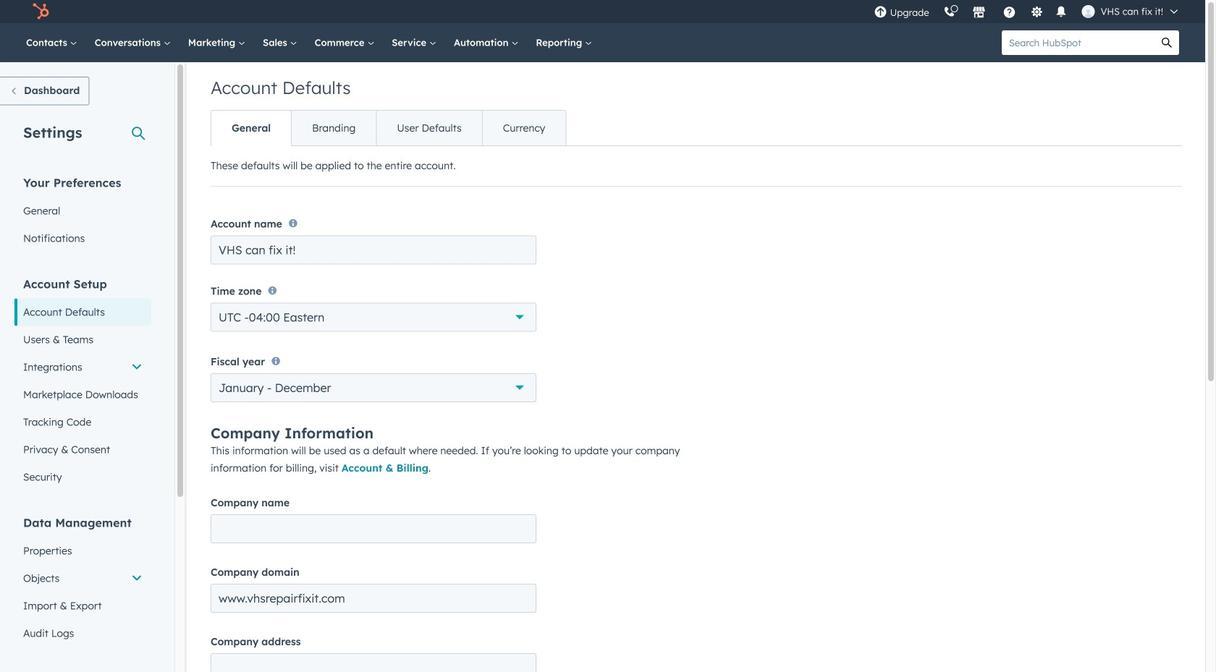 Task type: vqa. For each thing, say whether or not it's contained in the screenshot.
tab panel
no



Task type: locate. For each thing, give the bounding box(es) containing it.
None text field
[[211, 236, 536, 264], [211, 584, 536, 613], [211, 236, 536, 264], [211, 584, 536, 613]]

account setup element
[[14, 276, 151, 491]]

terry turtle image
[[1082, 5, 1095, 18]]

data management element
[[14, 515, 151, 648]]

menu
[[867, 0, 1188, 23]]

None text field
[[211, 515, 536, 544], [211, 654, 536, 673], [211, 515, 536, 544], [211, 654, 536, 673]]

navigation
[[211, 110, 566, 146]]



Task type: describe. For each thing, give the bounding box(es) containing it.
Search HubSpot search field
[[1002, 30, 1155, 55]]

marketplaces image
[[973, 7, 986, 20]]

your preferences element
[[14, 175, 151, 252]]



